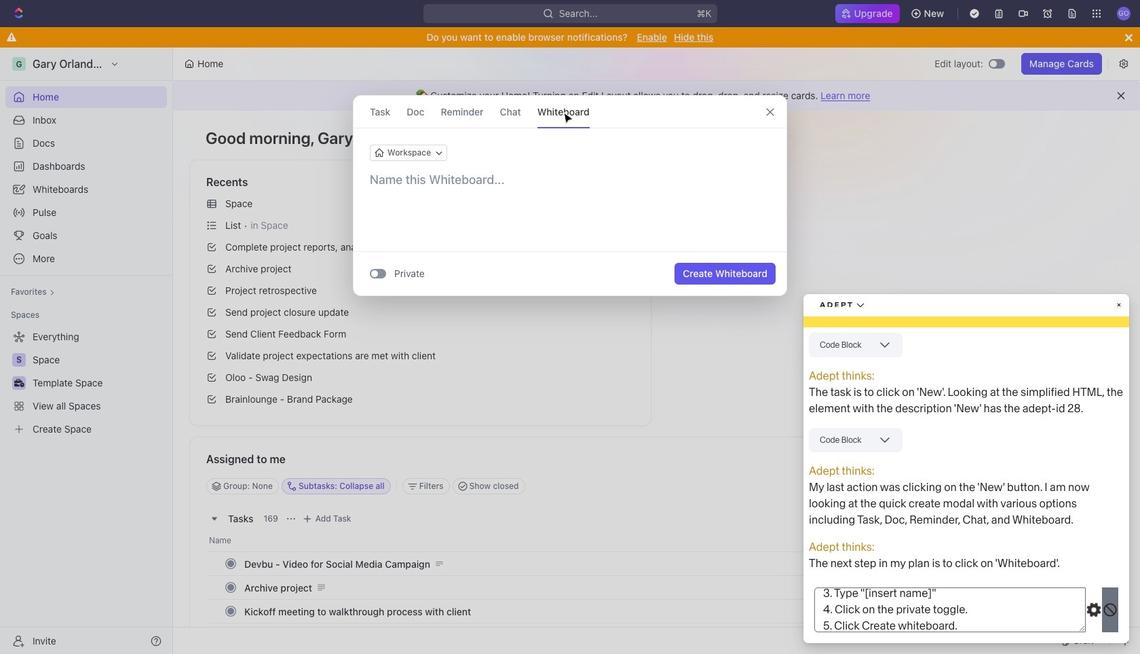 Task type: describe. For each thing, give the bounding box(es) containing it.
Search tasks... text field
[[918, 476, 1054, 496]]



Task type: vqa. For each thing, say whether or not it's contained in the screenshot.
DIALOG on the top of page
yes



Task type: locate. For each thing, give the bounding box(es) containing it.
Name this Whiteboard... field
[[354, 172, 787, 188]]

sidebar navigation
[[0, 48, 173, 654]]

tree inside sidebar navigation
[[5, 326, 167, 440]]

alert
[[173, 81, 1141, 111]]

tree
[[5, 326, 167, 440]]

dialog
[[353, 95, 788, 296]]



